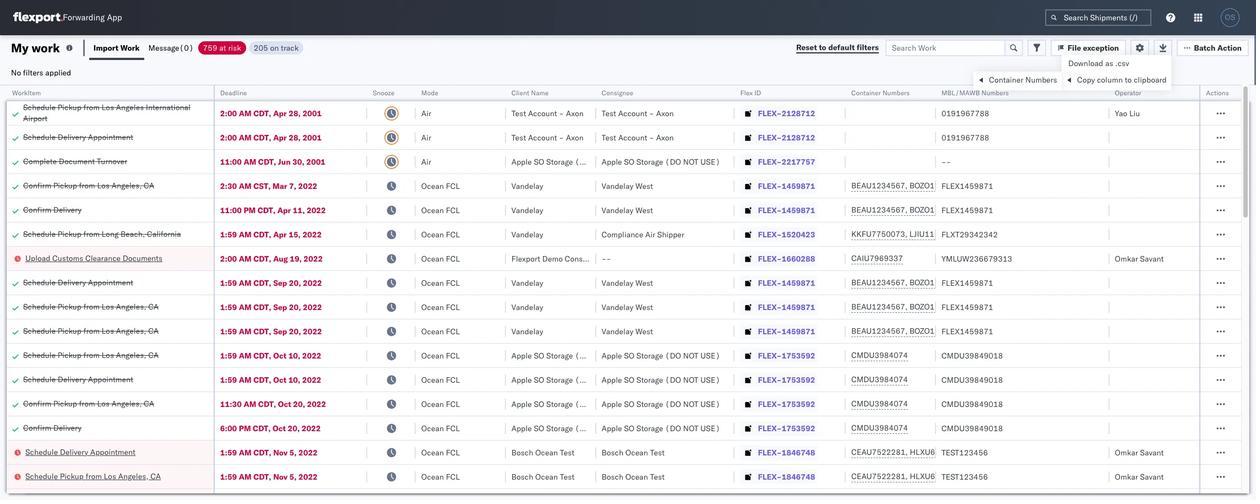 Task type: vqa. For each thing, say whether or not it's contained in the screenshot.


Task type: locate. For each thing, give the bounding box(es) containing it.
bosch
[[512, 448, 534, 458], [602, 448, 624, 458], [512, 472, 534, 482], [602, 472, 624, 482]]

1846748 for schedule pickup from los angeles, ca
[[782, 472, 816, 482]]

1 tcnu1234565 from the top
[[968, 181, 1022, 191]]

1 vertical spatial confirm delivery button
[[23, 422, 82, 434]]

0 vertical spatial confirm delivery link
[[23, 204, 82, 215]]

ceau7522281, hlxu6269489, hlxu8034992 for schedule delivery appointment
[[852, 447, 1023, 457]]

so
[[534, 157, 545, 167], [624, 157, 635, 167], [534, 351, 545, 361], [624, 351, 635, 361], [534, 375, 545, 385], [624, 375, 635, 385], [534, 399, 545, 409], [624, 399, 635, 409], [534, 423, 545, 433], [624, 423, 635, 433]]

2128712
[[782, 108, 816, 118], [782, 133, 816, 142]]

1 vertical spatial sep
[[273, 302, 287, 312]]

1 vertical spatial consignee
[[565, 254, 602, 264]]

0191967788 for schedule pickup from los angeles international airport
[[942, 108, 990, 118]]

confirm delivery button for 6:00
[[23, 422, 82, 434]]

1 horizontal spatial --
[[942, 157, 952, 167]]

1 confirm from the top
[[23, 180, 51, 190]]

container inside button
[[852, 89, 881, 97]]

message
[[149, 43, 179, 53]]

confirm pickup from los angeles, ca button for 11:30
[[23, 398, 154, 410]]

to inside 'button'
[[819, 42, 827, 52]]

2 5, from the top
[[290, 472, 297, 482]]

hlxu8034992 for schedule pickup from los angeles, ca
[[969, 472, 1023, 482]]

tcnu1234565
[[968, 181, 1022, 191], [968, 205, 1022, 215], [968, 278, 1022, 288], [968, 302, 1022, 312], [968, 326, 1022, 336]]

los
[[102, 102, 114, 112], [97, 180, 110, 190], [102, 302, 114, 312], [102, 326, 114, 336], [102, 350, 114, 360], [97, 399, 110, 409], [104, 471, 116, 481]]

0191967788 for schedule delivery appointment
[[942, 133, 990, 142]]

1 vertical spatial 2:00
[[220, 133, 237, 142]]

1 vertical spatial 1846748
[[782, 472, 816, 482]]

2001 up 30,
[[303, 133, 322, 142]]

hlxu6269489, for schedule pickup from los angeles, ca
[[910, 472, 967, 482]]

1 vertical spatial omkar
[[1116, 448, 1139, 458]]

3 beau1234567, from the top
[[852, 278, 908, 288]]

to
[[819, 42, 827, 52], [1126, 75, 1133, 85]]

apr left 15,
[[273, 229, 287, 239]]

2 2:00 am cdt, apr 28, 2001 from the top
[[220, 133, 322, 142]]

delivery for 1:59 am cdt, oct 10, 2022
[[58, 374, 86, 384]]

2128712 up 2217757 at the right top of page
[[782, 133, 816, 142]]

0 vertical spatial confirm pickup from los angeles, ca
[[23, 180, 154, 190]]

cdt,
[[254, 108, 271, 118], [254, 133, 271, 142], [258, 157, 276, 167], [258, 205, 276, 215], [254, 229, 271, 239], [254, 254, 271, 264], [254, 278, 271, 288], [254, 302, 271, 312], [254, 326, 271, 336], [254, 351, 271, 361], [254, 375, 271, 385], [258, 399, 276, 409], [253, 423, 271, 433], [254, 448, 271, 458], [254, 472, 271, 482]]

--
[[942, 157, 952, 167], [602, 254, 612, 264]]

1 vertical spatial nov
[[273, 472, 288, 482]]

2128712 for schedule delivery appointment
[[782, 133, 816, 142]]

11:00 for 11:00 pm cdt, apr 11, 2022
[[220, 205, 242, 215]]

1 vertical spatial savant
[[1141, 448, 1165, 458]]

2 1:59 am cdt, sep 20, 2022 from the top
[[220, 302, 322, 312]]

confirm delivery link
[[23, 204, 82, 215], [23, 422, 82, 433]]

pm
[[244, 205, 256, 215], [239, 423, 251, 433]]

1 1:59 am cdt, nov 5, 2022 from the top
[[220, 448, 318, 458]]

aug
[[273, 254, 288, 264]]

cmdu3984074 for confirm pickup from los angeles, ca
[[852, 399, 909, 409]]

1 2128712 from the top
[[782, 108, 816, 118]]

3 flex-1753592 from the top
[[758, 399, 816, 409]]

numbers
[[1026, 75, 1058, 85], [883, 89, 910, 97], [982, 89, 1009, 97]]

filters right no on the left of the page
[[23, 67, 43, 77]]

appointment for 1:59 am cdt, oct 10, 2022
[[88, 374, 133, 384]]

track
[[281, 43, 299, 53]]

air for schedule pickup from los angeles international airport
[[422, 108, 432, 118]]

3 bozo1234565, from the top
[[910, 278, 966, 288]]

4 1753592 from the top
[[782, 423, 816, 433]]

2 vertical spatial 1:59 am cdt, sep 20, 2022
[[220, 326, 322, 336]]

flex-2128712 down flex id button
[[758, 108, 816, 118]]

0 vertical spatial sep
[[273, 278, 287, 288]]

1 cmdu39849018 from the top
[[942, 351, 1004, 361]]

batch action button
[[1178, 39, 1250, 56]]

filters right default
[[857, 42, 879, 52]]

1 vertical spatial 2:00 am cdt, apr 28, 2001
[[220, 133, 322, 142]]

flex-1520423
[[758, 229, 816, 239]]

2128712 down flex id button
[[782, 108, 816, 118]]

to right reset
[[819, 42, 827, 52]]

appointment for 2:00 am cdt, apr 28, 2001
[[88, 132, 133, 142]]

3 omkar from the top
[[1116, 472, 1139, 482]]

1 vertical spatial 11:00
[[220, 205, 242, 215]]

2 1:59 am cdt, nov 5, 2022 from the top
[[220, 472, 318, 482]]

0 vertical spatial test123456
[[942, 448, 989, 458]]

oct for confirm delivery
[[273, 423, 286, 433]]

file exception button
[[1051, 39, 1127, 56], [1051, 39, 1127, 56]]

2 west from the top
[[636, 205, 653, 215]]

schedule delivery appointment button
[[23, 131, 133, 144], [23, 277, 133, 289], [23, 374, 133, 386], [25, 447, 136, 459]]

oct for schedule delivery appointment
[[273, 375, 287, 385]]

2 vertical spatial omkar
[[1116, 472, 1139, 482]]

3 omkar savant from the top
[[1116, 472, 1165, 482]]

documents
[[123, 253, 163, 263]]

cmdu39849018 for confirm pickup from los angeles, ca
[[942, 399, 1004, 409]]

hlxu6269489,
[[910, 447, 967, 457], [910, 472, 967, 482]]

11:00 up 2:30
[[220, 157, 242, 167]]

8 flex- from the top
[[758, 278, 782, 288]]

1753592 for schedule pickup from los angeles, ca
[[782, 351, 816, 361]]

0 vertical spatial container
[[990, 75, 1024, 85]]

0 vertical spatial flex-1846748
[[758, 448, 816, 458]]

1 11:00 from the top
[[220, 157, 242, 167]]

2 11:00 from the top
[[220, 205, 242, 215]]

1 vertical spatial confirm delivery link
[[23, 422, 82, 433]]

2 1:59 am cdt, oct 10, 2022 from the top
[[220, 375, 322, 385]]

1 vertical spatial 1:59 am cdt, sep 20, 2022
[[220, 302, 322, 312]]

am
[[239, 108, 252, 118], [239, 133, 252, 142], [244, 157, 256, 167], [239, 181, 252, 191], [239, 229, 252, 239], [239, 254, 252, 264], [239, 278, 252, 288], [239, 302, 252, 312], [239, 326, 252, 336], [239, 351, 252, 361], [239, 375, 252, 385], [244, 399, 256, 409], [239, 448, 252, 458], [239, 472, 252, 482]]

beach,
[[121, 229, 145, 239]]

ocean fcl
[[422, 181, 460, 191], [422, 205, 460, 215], [422, 229, 460, 239], [422, 254, 460, 264], [422, 278, 460, 288], [422, 302, 460, 312], [422, 326, 460, 336], [422, 351, 460, 361], [422, 375, 460, 385], [422, 399, 460, 409], [422, 423, 460, 433], [422, 448, 460, 458], [422, 472, 460, 482]]

2 vertical spatial 2:00
[[220, 254, 237, 264]]

app
[[107, 12, 122, 23]]

0 vertical spatial flex-2128712
[[758, 108, 816, 118]]

list box
[[1062, 55, 1172, 90]]

schedule pickup from long beach, california button
[[23, 228, 181, 241]]

1 confirm delivery link from the top
[[23, 204, 82, 215]]

1 confirm delivery button from the top
[[23, 204, 82, 216]]

apr
[[273, 108, 287, 118], [273, 133, 287, 142], [278, 205, 291, 215], [273, 229, 287, 239]]

1 vertical spatial test123456
[[942, 472, 989, 482]]

1 vertical spatial hlxu8034992
[[969, 472, 1023, 482]]

resize handle column header for client name
[[583, 85, 597, 500]]

flex-1753592 for confirm pickup from los angeles, ca
[[758, 399, 816, 409]]

4 confirm from the top
[[23, 423, 51, 433]]

1 vertical spatial container
[[852, 89, 881, 97]]

0 vertical spatial hlxu8034992
[[969, 447, 1023, 457]]

1:59 am cdt, oct 10, 2022
[[220, 351, 322, 361], [220, 375, 322, 385]]

6 ocean fcl from the top
[[422, 302, 460, 312]]

confirm pickup from los angeles, ca for 2:30
[[23, 180, 154, 190]]

confirm for 11:00 pm cdt, apr 11, 2022
[[23, 205, 51, 215]]

2 vertical spatial savant
[[1141, 472, 1165, 482]]

axon
[[566, 108, 584, 118], [656, 108, 674, 118], [566, 133, 584, 142], [656, 133, 674, 142]]

5, for schedule pickup from los angeles, ca
[[290, 472, 297, 482]]

schedule pickup from los angeles international airport link
[[23, 102, 208, 124]]

1 vertical spatial container numbers
[[852, 89, 910, 97]]

2 flex-1753592 from the top
[[758, 375, 816, 385]]

1 vertical spatial 2128712
[[782, 133, 816, 142]]

schedule delivery appointment for 1:59 am cdt, oct 10, 2022
[[23, 374, 133, 384]]

1 omkar from the top
[[1116, 254, 1139, 264]]

schedule pickup from long beach, california link
[[23, 228, 181, 239]]

28, up 30,
[[289, 133, 301, 142]]

2 savant from the top
[[1141, 448, 1165, 458]]

0 vertical spatial nov
[[273, 448, 288, 458]]

4 tcnu1234565 from the top
[[968, 302, 1022, 312]]

1 horizontal spatial filters
[[857, 42, 879, 52]]

2001 for schedule pickup from los angeles international airport
[[303, 108, 322, 118]]

0 vertical spatial filters
[[857, 42, 879, 52]]

5 beau1234567, from the top
[[852, 326, 908, 336]]

11:00 for 11:00 am cdt, jun 30, 2001
[[220, 157, 242, 167]]

0 vertical spatial confirm pickup from los angeles, ca link
[[23, 180, 154, 191]]

flex-2128712 for schedule pickup from los angeles international airport
[[758, 108, 816, 118]]

3 1459871 from the top
[[782, 278, 816, 288]]

1 horizontal spatial numbers
[[982, 89, 1009, 97]]

1 vertical spatial omkar savant
[[1116, 448, 1165, 458]]

flex-2217757 button
[[741, 154, 818, 169], [741, 154, 818, 169]]

2 beau1234567, from the top
[[852, 205, 908, 215]]

pm right the 6:00
[[239, 423, 251, 433]]

2:00 for schedule pickup from los angeles international airport
[[220, 108, 237, 118]]

flex-2128712
[[758, 108, 816, 118], [758, 133, 816, 142]]

8 resize handle column header from the left
[[923, 85, 937, 500]]

1:59 am cdt, nov 5, 2022 for schedule pickup from los angeles, ca
[[220, 472, 318, 482]]

1 ceau7522281, hlxu6269489, hlxu8034992 from the top
[[852, 447, 1023, 457]]

1 vertical spatial 5,
[[290, 472, 297, 482]]

1 horizontal spatial to
[[1126, 75, 1133, 85]]

1 cmdu3984074 from the top
[[852, 350, 909, 360]]

3 confirm from the top
[[23, 399, 51, 409]]

delivery for 1:59 am cdt, sep 20, 2022
[[58, 277, 86, 287]]

confirm delivery link for 11:00 pm cdt, apr 11, 2022
[[23, 204, 82, 215]]

1 vertical spatial 2001
[[303, 133, 322, 142]]

resize handle column header for mbl/mawb numbers
[[1097, 85, 1110, 500]]

omkar savant for los
[[1116, 472, 1165, 482]]

savant
[[1141, 254, 1165, 264], [1141, 448, 1165, 458], [1141, 472, 1165, 482]]

1:59
[[220, 229, 237, 239], [220, 278, 237, 288], [220, 302, 237, 312], [220, 326, 237, 336], [220, 351, 237, 361], [220, 375, 237, 385], [220, 448, 237, 458], [220, 472, 237, 482]]

batch
[[1195, 43, 1216, 53]]

0 vertical spatial 10,
[[289, 351, 301, 361]]

pickup inside schedule pickup from long beach, california link
[[58, 229, 82, 239]]

oct
[[273, 351, 287, 361], [273, 375, 287, 385], [278, 399, 291, 409], [273, 423, 286, 433]]

not
[[593, 157, 609, 167], [684, 157, 699, 167], [593, 351, 609, 361], [684, 351, 699, 361], [593, 375, 609, 385], [684, 375, 699, 385], [593, 399, 609, 409], [684, 399, 699, 409], [593, 423, 609, 433], [684, 423, 699, 433]]

confirm pickup from los angeles, ca
[[23, 180, 154, 190], [23, 399, 154, 409]]

0 vertical spatial 11:00
[[220, 157, 242, 167]]

28, down deadline button
[[289, 108, 301, 118]]

1:59 am cdt, nov 5, 2022
[[220, 448, 318, 458], [220, 472, 318, 482]]

2:00 am cdt, apr 28, 2001 up 11:00 am cdt, jun 30, 2001
[[220, 133, 322, 142]]

0 vertical spatial consignee
[[602, 89, 634, 97]]

1 west from the top
[[636, 181, 653, 191]]

1 vertical spatial pm
[[239, 423, 251, 433]]

0 vertical spatial omkar savant
[[1116, 254, 1165, 264]]

account
[[528, 108, 557, 118], [619, 108, 648, 118], [528, 133, 557, 142], [619, 133, 648, 142]]

schedule pickup from los angeles international airport
[[23, 102, 191, 123]]

2022
[[298, 181, 318, 191], [307, 205, 326, 215], [303, 229, 322, 239], [304, 254, 323, 264], [303, 278, 322, 288], [303, 302, 322, 312], [303, 326, 322, 336], [302, 351, 322, 361], [302, 375, 322, 385], [307, 399, 326, 409], [302, 423, 321, 433], [299, 448, 318, 458], [299, 472, 318, 482]]

5 west from the top
[[636, 326, 653, 336]]

0 vertical spatial confirm pickup from los angeles, ca button
[[23, 180, 154, 192]]

flex id button
[[735, 87, 835, 98]]

import work button
[[89, 35, 144, 60]]

2128712 for schedule pickup from los angeles international airport
[[782, 108, 816, 118]]

1 horizontal spatial container
[[990, 75, 1024, 85]]

pm for 11:00
[[244, 205, 256, 215]]

1 vertical spatial 1:59 am cdt, nov 5, 2022
[[220, 472, 318, 482]]

(do
[[575, 157, 591, 167], [666, 157, 682, 167], [575, 351, 591, 361], [666, 351, 682, 361], [575, 375, 591, 385], [666, 375, 682, 385], [575, 399, 591, 409], [666, 399, 682, 409], [575, 423, 591, 433], [666, 423, 682, 433]]

1 vertical spatial flex-2128712
[[758, 133, 816, 142]]

4 beau1234567, from the top
[[852, 302, 908, 312]]

1 vertical spatial 1:59 am cdt, oct 10, 2022
[[220, 375, 322, 385]]

3 1753592 from the top
[[782, 399, 816, 409]]

1 confirm pickup from los angeles, ca button from the top
[[23, 180, 154, 192]]

savant for los
[[1141, 472, 1165, 482]]

container up mbl/mawb numbers button
[[990, 75, 1024, 85]]

to up operator
[[1126, 75, 1133, 85]]

1 vertical spatial 28,
[[289, 133, 301, 142]]

schedule pickup from los angeles, ca
[[23, 302, 159, 312], [23, 326, 159, 336], [23, 350, 159, 360], [25, 471, 161, 481]]

2:00
[[220, 108, 237, 118], [220, 133, 237, 142], [220, 254, 237, 264]]

1:59 am cdt, oct 10, 2022 for schedule pickup from los angeles, ca
[[220, 351, 322, 361]]

schedule pickup from los angeles, ca button
[[23, 301, 159, 313], [23, 325, 159, 337], [23, 350, 159, 362], [25, 471, 161, 483]]

1 2:00 am cdt, apr 28, 2001 from the top
[[220, 108, 322, 118]]

1 vertical spatial --
[[602, 254, 612, 264]]

ljiu1111116,
[[910, 229, 961, 239]]

Search Shipments (/) text field
[[1046, 9, 1152, 26]]

1459871
[[782, 181, 816, 191], [782, 205, 816, 215], [782, 278, 816, 288], [782, 302, 816, 312], [782, 326, 816, 336]]

ceau7522281,
[[852, 447, 908, 457], [852, 472, 908, 482]]

test123456 for schedule delivery appointment
[[942, 448, 989, 458]]

1:59 am cdt, oct 10, 2022 for schedule delivery appointment
[[220, 375, 322, 385]]

2 resize handle column header from the left
[[354, 85, 368, 500]]

0 vertical spatial savant
[[1141, 254, 1165, 264]]

759
[[203, 43, 217, 53]]

0 vertical spatial 2:00
[[220, 108, 237, 118]]

0 vertical spatial 2128712
[[782, 108, 816, 118]]

apr left the 11,
[[278, 205, 291, 215]]

flex-1846748
[[758, 448, 816, 458], [758, 472, 816, 482]]

work
[[120, 43, 140, 53]]

id
[[755, 89, 762, 97]]

2 1846748 from the top
[[782, 472, 816, 482]]

ceau7522281, hlxu6269489, hlxu8034992
[[852, 447, 1023, 457], [852, 472, 1023, 482]]

column
[[1098, 75, 1124, 85]]

4 resize handle column header from the left
[[493, 85, 506, 500]]

apr up the jun
[[273, 133, 287, 142]]

consignee inside button
[[602, 89, 634, 97]]

0 horizontal spatial --
[[602, 254, 612, 264]]

apple so storage (do not use)
[[512, 157, 630, 167], [602, 157, 721, 167], [512, 351, 630, 361], [602, 351, 721, 361], [512, 375, 630, 385], [602, 375, 721, 385], [512, 399, 630, 409], [602, 399, 721, 409], [512, 423, 630, 433], [602, 423, 721, 433]]

ca
[[144, 180, 154, 190], [148, 302, 159, 312], [148, 326, 159, 336], [148, 350, 159, 360], [144, 399, 154, 409], [151, 471, 161, 481]]

1 vertical spatial 10,
[[289, 375, 301, 385]]

10 flex- from the top
[[758, 326, 782, 336]]

hlxu8034992
[[969, 447, 1023, 457], [969, 472, 1023, 482]]

1846748 for schedule delivery appointment
[[782, 448, 816, 458]]

4 flex-1753592 from the top
[[758, 423, 816, 433]]

apr down deadline button
[[273, 108, 287, 118]]

0 vertical spatial --
[[942, 157, 952, 167]]

0 vertical spatial ceau7522281, hlxu6269489, hlxu8034992
[[852, 447, 1023, 457]]

clearance
[[85, 253, 121, 263]]

0 vertical spatial 5,
[[290, 448, 297, 458]]

2 vertical spatial 2001
[[307, 157, 326, 167]]

0 vertical spatial container numbers
[[990, 75, 1058, 85]]

2 flex-1846748 from the top
[[758, 472, 816, 482]]

2:00 am cdt, apr 28, 2001
[[220, 108, 322, 118], [220, 133, 322, 142]]

Search Work text field
[[886, 39, 1006, 56]]

5,
[[290, 448, 297, 458], [290, 472, 297, 482]]

0 vertical spatial 1:59 am cdt, sep 20, 2022
[[220, 278, 322, 288]]

copy column to clipboard
[[1078, 75, 1167, 85]]

11:00
[[220, 157, 242, 167], [220, 205, 242, 215]]

11 resize handle column header from the left
[[1229, 85, 1242, 500]]

4 cmdu39849018 from the top
[[942, 423, 1004, 433]]

2:00 am cdt, apr 28, 2001 for schedule delivery appointment
[[220, 133, 322, 142]]

1 vertical spatial filters
[[23, 67, 43, 77]]

1 flex-2128712 from the top
[[758, 108, 816, 118]]

2 0191967788 from the top
[[942, 133, 990, 142]]

1:59 am cdt, sep 20, 2022
[[220, 278, 322, 288], [220, 302, 322, 312], [220, 326, 322, 336]]

1 vertical spatial confirm pickup from los angeles, ca
[[23, 399, 154, 409]]

1 vertical spatial ceau7522281, hlxu6269489, hlxu8034992
[[852, 472, 1023, 482]]

message (0)
[[149, 43, 194, 53]]

confirm delivery for 11:00
[[23, 205, 82, 215]]

resize handle column header
[[200, 85, 214, 500], [354, 85, 368, 500], [403, 85, 416, 500], [493, 85, 506, 500], [583, 85, 597, 500], [722, 85, 735, 500], [833, 85, 846, 500], [923, 85, 937, 500], [1097, 85, 1110, 500], [1187, 85, 1200, 500], [1229, 85, 1242, 500]]

7 1:59 from the top
[[220, 448, 237, 458]]

0 vertical spatial hlxu6269489,
[[910, 447, 967, 457]]

2001 down deadline button
[[303, 108, 322, 118]]

3 1:59 from the top
[[220, 302, 237, 312]]

2 28, from the top
[[289, 133, 301, 142]]

confirm pickup from los angeles, ca link for 2:30 am cst, mar 7, 2022
[[23, 180, 154, 191]]

upload customs clearance documents button
[[25, 253, 163, 265]]

cmdu3984074 for schedule delivery appointment
[[852, 375, 909, 385]]

0 vertical spatial 1:59 am cdt, nov 5, 2022
[[220, 448, 318, 458]]

0 vertical spatial 2001
[[303, 108, 322, 118]]

2 confirm delivery link from the top
[[23, 422, 82, 433]]

1 vertical spatial confirm pickup from los angeles, ca link
[[23, 398, 154, 409]]

0 vertical spatial 28,
[[289, 108, 301, 118]]

0 vertical spatial 2:00 am cdt, apr 28, 2001
[[220, 108, 322, 118]]

vandelay west
[[602, 181, 653, 191], [602, 205, 653, 215], [602, 278, 653, 288], [602, 302, 653, 312], [602, 326, 653, 336]]

5 flex-1459871 from the top
[[758, 326, 816, 336]]

0 horizontal spatial container
[[852, 89, 881, 97]]

0 vertical spatial to
[[819, 42, 827, 52]]

from inside schedule pickup from los angeles international airport
[[84, 102, 100, 112]]

0 vertical spatial pm
[[244, 205, 256, 215]]

1 vertical spatial to
[[1126, 75, 1133, 85]]

2 2:00 from the top
[[220, 133, 237, 142]]

flex-2128712 up flex-2217757
[[758, 133, 816, 142]]

11:00 down 2:30
[[220, 205, 242, 215]]

exception
[[1084, 43, 1120, 53]]

2001 right 30,
[[307, 157, 326, 167]]

0 horizontal spatial to
[[819, 42, 827, 52]]

pm down cst,
[[244, 205, 256, 215]]

resize handle column header for mode
[[493, 85, 506, 500]]

oct for schedule pickup from los angeles, ca
[[273, 351, 287, 361]]

0 vertical spatial omkar
[[1116, 254, 1139, 264]]

0 vertical spatial 1:59 am cdt, oct 10, 2022
[[220, 351, 322, 361]]

container down default
[[852, 89, 881, 97]]

0 vertical spatial confirm delivery
[[23, 205, 82, 215]]

copy
[[1078, 75, 1096, 85]]

2 1753592 from the top
[[782, 375, 816, 385]]

cmdu3984074 for schedule pickup from los angeles, ca
[[852, 350, 909, 360]]

2 vertical spatial sep
[[273, 326, 287, 336]]

1 vertical spatial hlxu6269489,
[[910, 472, 967, 482]]

resize handle column header for consignee
[[722, 85, 735, 500]]

1 nov from the top
[[273, 448, 288, 458]]

2001 for schedule delivery appointment
[[303, 133, 322, 142]]

omkar
[[1116, 254, 1139, 264], [1116, 448, 1139, 458], [1116, 472, 1139, 482]]

1 vertical spatial flex-1846748
[[758, 472, 816, 482]]

confirm for 6:00 pm cdt, oct 20, 2022
[[23, 423, 51, 433]]

2 confirm pickup from los angeles, ca button from the top
[[23, 398, 154, 410]]

0 vertical spatial ceau7522281,
[[852, 447, 908, 457]]

schedule delivery appointment button for 2:00 am cdt, apr 28, 2001
[[23, 131, 133, 144]]

16 flex- from the top
[[758, 472, 782, 482]]

0 vertical spatial 0191967788
[[942, 108, 990, 118]]

2 ceau7522281, from the top
[[852, 472, 908, 482]]

1 1459871 from the top
[[782, 181, 816, 191]]

beau1234567,
[[852, 181, 908, 191], [852, 205, 908, 215], [852, 278, 908, 288], [852, 302, 908, 312], [852, 326, 908, 336]]

10, for schedule pickup from los angeles, ca
[[289, 351, 301, 361]]

4 cmdu3984074 from the top
[[852, 423, 909, 433]]

2 hlxu6269489, from the top
[[910, 472, 967, 482]]

cmdu39849018 for schedule pickup from los angeles, ca
[[942, 351, 1004, 361]]

1 vertical spatial 0191967788
[[942, 133, 990, 142]]

2 flex-2128712 from the top
[[758, 133, 816, 142]]

1 5, from the top
[[290, 448, 297, 458]]

1 hlxu8034992 from the top
[[969, 447, 1023, 457]]

0 horizontal spatial numbers
[[883, 89, 910, 97]]

hlxu6269489, for schedule delivery appointment
[[910, 447, 967, 457]]

0 horizontal spatial filters
[[23, 67, 43, 77]]

filters inside 'button'
[[857, 42, 879, 52]]

resize handle column header for flex id
[[833, 85, 846, 500]]

risk
[[228, 43, 241, 53]]

0 vertical spatial 1846748
[[782, 448, 816, 458]]

flex-2128712 for schedule delivery appointment
[[758, 133, 816, 142]]

11,
[[293, 205, 305, 215]]

confirm pickup from los angeles, ca for 11:30
[[23, 399, 154, 409]]

1 vertical spatial ceau7522281,
[[852, 472, 908, 482]]

2:00 am cdt, apr 28, 2001 down deadline button
[[220, 108, 322, 118]]

0 vertical spatial confirm delivery button
[[23, 204, 82, 216]]

airport
[[23, 113, 48, 123]]

compliance  air shipper
[[602, 229, 685, 239]]

forwarding app
[[63, 12, 122, 23]]

1 resize handle column header from the left
[[200, 85, 214, 500]]

1 vertical spatial confirm delivery
[[23, 423, 82, 433]]

los inside schedule pickup from los angeles international airport
[[102, 102, 114, 112]]

1 vertical spatial confirm pickup from los angeles, ca button
[[23, 398, 154, 410]]

2 vertical spatial omkar savant
[[1116, 472, 1165, 482]]

0 horizontal spatial container numbers
[[852, 89, 910, 97]]

3 savant from the top
[[1141, 472, 1165, 482]]



Task type: describe. For each thing, give the bounding box(es) containing it.
savant for documents
[[1141, 254, 1165, 264]]

7 fcl from the top
[[446, 326, 460, 336]]

work
[[32, 40, 60, 55]]

forwarding app link
[[13, 12, 122, 23]]

angeles
[[116, 102, 144, 112]]

complete document turnover button
[[23, 156, 127, 168]]

1 beau1234567, from the top
[[852, 181, 908, 191]]

1753592 for schedule delivery appointment
[[782, 375, 816, 385]]

3 ocean fcl from the top
[[422, 229, 460, 239]]

4 ocean fcl from the top
[[422, 254, 460, 264]]

name
[[531, 89, 549, 97]]

client name
[[512, 89, 549, 97]]

5 fcl from the top
[[446, 278, 460, 288]]

1 flex-1459871 from the top
[[758, 181, 816, 191]]

cmdu39849018 for confirm delivery
[[942, 423, 1004, 433]]

nov for schedule pickup from los angeles, ca
[[273, 472, 288, 482]]

yao liu
[[1116, 108, 1141, 118]]

schedule delivery appointment for 1:59 am cdt, sep 20, 2022
[[23, 277, 133, 287]]

9 flex- from the top
[[758, 302, 782, 312]]

4 west from the top
[[636, 302, 653, 312]]

at
[[219, 43, 226, 53]]

14 flex- from the top
[[758, 423, 782, 433]]

3 tcnu1234565 from the top
[[968, 278, 1022, 288]]

1 sep from the top
[[273, 278, 287, 288]]

schedule inside button
[[23, 229, 56, 239]]

workitem button
[[7, 87, 203, 98]]

1:59 am cdt, nov 5, 2022 for schedule delivery appointment
[[220, 448, 318, 458]]

my
[[11, 40, 29, 55]]

3 west from the top
[[636, 278, 653, 288]]

4 vandelay west from the top
[[602, 302, 653, 312]]

7 ocean fcl from the top
[[422, 326, 460, 336]]

import work
[[94, 43, 140, 53]]

6 flex- from the top
[[758, 229, 782, 239]]

clipboard
[[1135, 75, 1167, 85]]

12 fcl from the top
[[446, 448, 460, 458]]

mode button
[[416, 87, 495, 98]]

11 ocean fcl from the top
[[422, 423, 460, 433]]

flexport demo consignee
[[512, 254, 602, 264]]

2217757
[[782, 157, 816, 167]]

7,
[[289, 181, 296, 191]]

2:00 for schedule delivery appointment
[[220, 133, 237, 142]]

schedule inside schedule pickup from los angeles international airport
[[23, 102, 56, 112]]

10 ocean fcl from the top
[[422, 399, 460, 409]]

2 beau1234567, bozo1234565, tcnu1234565 from the top
[[852, 205, 1022, 215]]

turnover
[[97, 156, 127, 166]]

long
[[102, 229, 119, 239]]

omkar for documents
[[1116, 254, 1139, 264]]

11:30 am cdt, oct 20, 2022
[[220, 399, 326, 409]]

13 flex- from the top
[[758, 399, 782, 409]]

2 horizontal spatial numbers
[[1026, 75, 1058, 85]]

no
[[11, 67, 21, 77]]

13 fcl from the top
[[446, 472, 460, 482]]

operator
[[1116, 89, 1142, 97]]

19,
[[290, 254, 302, 264]]

deadline button
[[215, 87, 356, 98]]

liu
[[1130, 108, 1141, 118]]

11 flex- from the top
[[758, 351, 782, 361]]

1 ocean fcl from the top
[[422, 181, 460, 191]]

schedule delivery appointment button for 1:59 am cdt, oct 10, 2022
[[23, 374, 133, 386]]

2 sep from the top
[[273, 302, 287, 312]]

1 vandelay west from the top
[[602, 181, 653, 191]]

client
[[512, 89, 530, 97]]

complete document turnover link
[[23, 156, 127, 167]]

2 tcnu1234565 from the top
[[968, 205, 1022, 215]]

container numbers inside button
[[852, 89, 910, 97]]

confirm for 11:30 am cdt, oct 20, 2022
[[23, 399, 51, 409]]

hlxu8034992 for schedule delivery appointment
[[969, 447, 1023, 457]]

consignee button
[[597, 87, 724, 98]]

pickup inside schedule pickup from los angeles international airport
[[58, 102, 82, 112]]

4 flex-1459871 from the top
[[758, 302, 816, 312]]

1 flex- from the top
[[758, 108, 782, 118]]

action
[[1218, 43, 1243, 53]]

flxt29342342
[[942, 229, 999, 239]]

resize handle column header for deadline
[[354, 85, 368, 500]]

11 fcl from the top
[[446, 423, 460, 433]]

applied
[[45, 67, 71, 77]]

air for complete document turnover
[[422, 157, 432, 167]]

3 1:59 am cdt, sep 20, 2022 from the top
[[220, 326, 322, 336]]

1 beau1234567, bozo1234565, tcnu1234565 from the top
[[852, 181, 1022, 191]]

mar
[[273, 181, 287, 191]]

flex-1846748 for schedule pickup from los angeles, ca
[[758, 472, 816, 482]]

4 fcl from the top
[[446, 254, 460, 264]]

my work
[[11, 40, 60, 55]]

file
[[1068, 43, 1082, 53]]

schedule delivery appointment link for 1:59 am cdt, oct 10, 2022
[[23, 374, 133, 385]]

30,
[[293, 157, 305, 167]]

apr for schedule pickup from los angeles international airport
[[273, 108, 287, 118]]

10 resize handle column header from the left
[[1187, 85, 1200, 500]]

demo
[[543, 254, 563, 264]]

3 flex-1459871 from the top
[[758, 278, 816, 288]]

kkfu7750073, ljiu1111116, lkju1111111, segu4454778
[[852, 229, 1073, 239]]

confirm delivery for 6:00
[[23, 423, 82, 433]]

15,
[[289, 229, 301, 239]]

apr for schedule pickup from long beach, california
[[273, 229, 287, 239]]

delivery for 6:00 pm cdt, oct 20, 2022
[[53, 423, 82, 433]]

3 fcl from the top
[[446, 229, 460, 239]]

apr for schedule delivery appointment
[[273, 133, 287, 142]]

11:30
[[220, 399, 242, 409]]

8 fcl from the top
[[446, 351, 460, 361]]

5, for schedule delivery appointment
[[290, 448, 297, 458]]

205
[[254, 43, 268, 53]]

(0)
[[179, 43, 194, 53]]

resize handle column header for workitem
[[200, 85, 214, 500]]

cmdu39849018 for schedule delivery appointment
[[942, 375, 1004, 385]]

2:30 am cst, mar 7, 2022
[[220, 181, 318, 191]]

11:00 am cdt, jun 30, 2001
[[220, 157, 326, 167]]

2:30
[[220, 181, 237, 191]]

omkar savant for documents
[[1116, 254, 1165, 264]]

11:00 pm cdt, apr 11, 2022
[[220, 205, 326, 215]]

confirm delivery button for 11:00
[[23, 204, 82, 216]]

confirm delivery link for 6:00 pm cdt, oct 20, 2022
[[23, 422, 82, 433]]

flex-1846748 for schedule delivery appointment
[[758, 448, 816, 458]]

deadline
[[220, 89, 247, 97]]

numbers for mbl/mawb numbers
[[982, 89, 1009, 97]]

759 at risk
[[203, 43, 241, 53]]

1753592 for confirm delivery
[[782, 423, 816, 433]]

upload customs clearance documents link
[[25, 253, 163, 264]]

6 1:59 from the top
[[220, 375, 237, 385]]

resize handle column header for container numbers
[[923, 85, 937, 500]]

confirm for 2:30 am cst, mar 7, 2022
[[23, 180, 51, 190]]

numbers for container numbers
[[883, 89, 910, 97]]

schedule delivery appointment button for 1:59 am cdt, sep 20, 2022
[[23, 277, 133, 289]]

schedule delivery appointment link for 1:59 am cdt, sep 20, 2022
[[23, 277, 133, 288]]

3 beau1234567, bozo1234565, tcnu1234565 from the top
[[852, 278, 1022, 288]]

workitem
[[12, 89, 41, 97]]

8 ocean fcl from the top
[[422, 351, 460, 361]]

6 fcl from the top
[[446, 302, 460, 312]]

pm for 6:00
[[239, 423, 251, 433]]

mbl/mawb
[[942, 89, 980, 97]]

10 fcl from the top
[[446, 399, 460, 409]]

2001 for complete document turnover
[[307, 157, 326, 167]]

205 on track
[[254, 43, 299, 53]]

13 ocean fcl from the top
[[422, 472, 460, 482]]

on
[[270, 43, 279, 53]]

1 bozo1234565, from the top
[[910, 181, 966, 191]]

schedule delivery appointment link for 2:00 am cdt, apr 28, 2001
[[23, 131, 133, 142]]

2 bozo1234565, from the top
[[910, 205, 966, 215]]

2 flex- from the top
[[758, 133, 782, 142]]

2 ocean fcl from the top
[[422, 205, 460, 215]]

flex-1753592 for confirm delivery
[[758, 423, 816, 433]]

15 flex- from the top
[[758, 448, 782, 458]]

3 flex- from the top
[[758, 157, 782, 167]]

5 1:59 from the top
[[220, 351, 237, 361]]

california
[[147, 229, 181, 239]]

1 flex1459871 from the top
[[942, 181, 994, 191]]

schedule delivery appointment for 2:00 am cdt, apr 28, 2001
[[23, 132, 133, 142]]

5 bozo1234565, from the top
[[910, 326, 966, 336]]

1 1:59 am cdt, sep 20, 2022 from the top
[[220, 278, 322, 288]]

mbl/mawb numbers
[[942, 89, 1009, 97]]

client name button
[[506, 87, 585, 98]]

shipper
[[658, 229, 685, 239]]

appointment for 1:59 am cdt, sep 20, 2022
[[88, 277, 133, 287]]

delivery for 2:00 am cdt, apr 28, 2001
[[58, 132, 86, 142]]

1520423
[[782, 229, 816, 239]]

4 1459871 from the top
[[782, 302, 816, 312]]

flex-2217757
[[758, 157, 816, 167]]

2 fcl from the top
[[446, 205, 460, 215]]

mode
[[422, 89, 439, 97]]

3 resize handle column header from the left
[[403, 85, 416, 500]]

2 omkar from the top
[[1116, 448, 1139, 458]]

schedule pickup from long beach, california
[[23, 229, 181, 239]]

kkfu7750073,
[[852, 229, 908, 239]]

flex-1753592 for schedule pickup from los angeles, ca
[[758, 351, 816, 361]]

28, for schedule delivery appointment
[[289, 133, 301, 142]]

2:00 am cdt, apr 28, 2001 for schedule pickup from los angeles international airport
[[220, 108, 322, 118]]

flex
[[741, 89, 753, 97]]

flexport
[[512, 254, 541, 264]]

5 flex1459871 from the top
[[942, 326, 994, 336]]

cst,
[[254, 181, 271, 191]]

actions
[[1207, 89, 1230, 97]]

apr for confirm delivery
[[278, 205, 291, 215]]

confirm pickup from los angeles, ca link for 11:30 am cdt, oct 20, 2022
[[23, 398, 154, 409]]

10, for schedule delivery appointment
[[289, 375, 301, 385]]

default
[[829, 42, 855, 52]]

4 beau1234567, bozo1234565, tcnu1234565 from the top
[[852, 302, 1022, 312]]

3 vandelay west from the top
[[602, 278, 653, 288]]

1753592 for confirm pickup from los angeles, ca
[[782, 399, 816, 409]]

12 ocean fcl from the top
[[422, 448, 460, 458]]

2 flex1459871 from the top
[[942, 205, 994, 215]]

customs
[[52, 253, 83, 263]]

9 fcl from the top
[[446, 375, 460, 385]]

reset to default filters button
[[790, 39, 886, 56]]

container numbers button
[[846, 87, 926, 98]]

segu4454778
[[1019, 229, 1073, 239]]

5 vandelay west from the top
[[602, 326, 653, 336]]

5 tcnu1234565 from the top
[[968, 326, 1022, 336]]

download
[[1069, 58, 1104, 68]]

12 flex- from the top
[[758, 375, 782, 385]]

compliance
[[602, 229, 644, 239]]

3 flex1459871 from the top
[[942, 278, 994, 288]]

2 1:59 from the top
[[220, 278, 237, 288]]

4 bozo1234565, from the top
[[910, 302, 966, 312]]

nov for schedule delivery appointment
[[273, 448, 288, 458]]

from inside button
[[84, 229, 100, 239]]

ceau7522281, for schedule pickup from los angeles, ca
[[852, 472, 908, 482]]

forwarding
[[63, 12, 105, 23]]

batch action
[[1195, 43, 1243, 53]]

upload customs clearance documents
[[25, 253, 163, 263]]

ceau7522281, for schedule delivery appointment
[[852, 447, 908, 457]]

cmdu3984074 for confirm delivery
[[852, 423, 909, 433]]

1 horizontal spatial container numbers
[[990, 75, 1058, 85]]

delivery for 11:00 pm cdt, apr 11, 2022
[[53, 205, 82, 215]]

4 1:59 from the top
[[220, 326, 237, 336]]

snooze
[[373, 89, 395, 97]]

3 2:00 from the top
[[220, 254, 237, 264]]

5 ocean fcl from the top
[[422, 278, 460, 288]]

ceau7522281, hlxu6269489, hlxu8034992 for schedule pickup from los angeles, ca
[[852, 472, 1023, 482]]

os button
[[1218, 5, 1244, 30]]

complete document turnover
[[23, 156, 127, 166]]

flex-1753592 for schedule delivery appointment
[[758, 375, 816, 385]]

5 flex- from the top
[[758, 205, 782, 215]]

oct for confirm pickup from los angeles, ca
[[278, 399, 291, 409]]

list box containing download as .csv
[[1062, 55, 1172, 90]]

8 1:59 from the top
[[220, 472, 237, 482]]

import
[[94, 43, 119, 53]]

2 flex-1459871 from the top
[[758, 205, 816, 215]]

international
[[146, 102, 191, 112]]

4 flex1459871 from the top
[[942, 302, 994, 312]]

1:59 am cdt, apr 15, 2022
[[220, 229, 322, 239]]

1 1:59 from the top
[[220, 229, 237, 239]]

5 1459871 from the top
[[782, 326, 816, 336]]

complete
[[23, 156, 57, 166]]

9 ocean fcl from the top
[[422, 375, 460, 385]]

reset to default filters
[[797, 42, 879, 52]]

air for schedule delivery appointment
[[422, 133, 432, 142]]

5 beau1234567, bozo1234565, tcnu1234565 from the top
[[852, 326, 1022, 336]]

flexport. image
[[13, 12, 63, 23]]

confirm pickup from los angeles, ca button for 2:30
[[23, 180, 154, 192]]

file exception
[[1068, 43, 1120, 53]]

28, for schedule pickup from los angeles international airport
[[289, 108, 301, 118]]

test123456 for schedule pickup from los angeles, ca
[[942, 472, 989, 482]]

2 vandelay west from the top
[[602, 205, 653, 215]]



